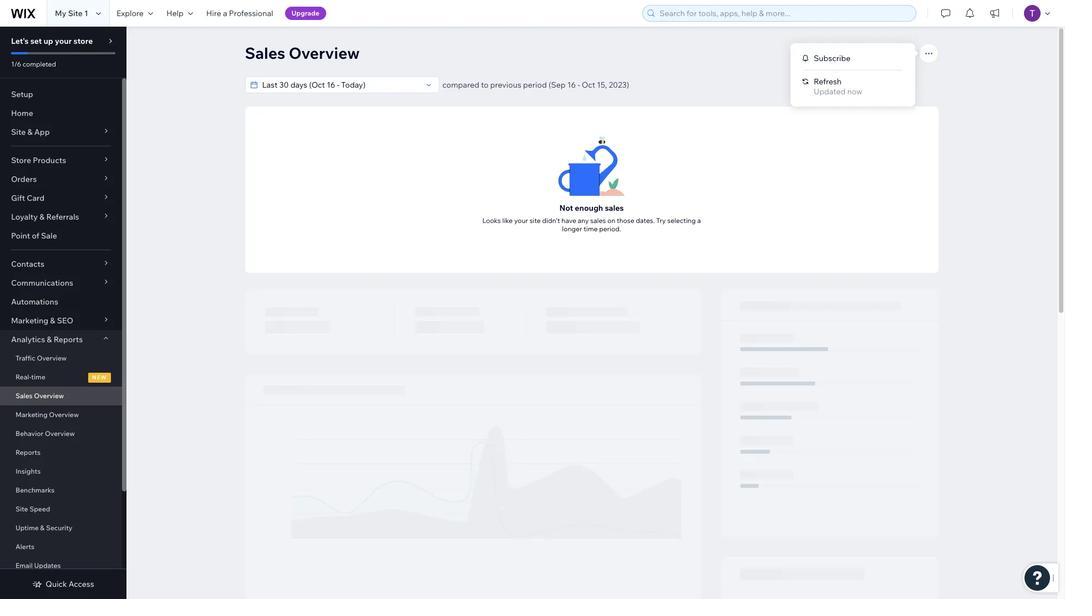 Task type: locate. For each thing, give the bounding box(es) containing it.
uptime
[[16, 524, 39, 532]]

0 horizontal spatial your
[[55, 36, 72, 46]]

0 vertical spatial reports
[[54, 335, 83, 345]]

reports link
[[0, 443, 122, 462]]

time down traffic overview
[[31, 373, 45, 381]]

let's
[[11, 36, 29, 46]]

1 vertical spatial sales
[[590, 216, 606, 225]]

1 horizontal spatial sales
[[245, 43, 285, 63]]

1 horizontal spatial sales overview
[[245, 43, 360, 63]]

gift card button
[[0, 189, 122, 208]]

store products
[[11, 155, 66, 165]]

1 vertical spatial marketing
[[16, 411, 47, 419]]

enough
[[575, 203, 603, 213]]

a right hire
[[223, 8, 227, 18]]

automations
[[11, 297, 58, 307]]

& inside popup button
[[27, 127, 33, 137]]

sales up on
[[605, 203, 624, 213]]

0 vertical spatial marketing
[[11, 316, 48, 326]]

overview down analytics & reports
[[37, 354, 67, 362]]

& inside "dropdown button"
[[50, 316, 55, 326]]

& right loyalty
[[39, 212, 45, 222]]

reports inside dropdown button
[[54, 335, 83, 345]]

&
[[27, 127, 33, 137], [39, 212, 45, 222], [50, 316, 55, 326], [47, 335, 52, 345], [40, 524, 45, 532]]

marketing inside "dropdown button"
[[11, 316, 48, 326]]

1 vertical spatial sales overview
[[16, 392, 64, 400]]

menu
[[791, 50, 915, 100]]

1 horizontal spatial a
[[697, 216, 701, 225]]

site down home
[[11, 127, 26, 137]]

point
[[11, 231, 30, 241]]

sales
[[605, 203, 624, 213], [590, 216, 606, 225]]

sales down the professional
[[245, 43, 285, 63]]

0 horizontal spatial reports
[[16, 448, 41, 457]]

1 horizontal spatial your
[[514, 216, 528, 225]]

your inside sidebar element
[[55, 36, 72, 46]]

site left 1
[[68, 8, 83, 18]]

reports
[[54, 335, 83, 345], [16, 448, 41, 457]]

setup link
[[0, 85, 122, 104]]

looks
[[482, 216, 501, 225]]

time right "longer" at the top
[[584, 225, 598, 233]]

2 vertical spatial site
[[16, 505, 28, 513]]

hire a professional
[[206, 8, 273, 18]]

to
[[481, 80, 489, 90]]

overview up marketing overview
[[34, 392, 64, 400]]

site
[[68, 8, 83, 18], [11, 127, 26, 137], [16, 505, 28, 513]]

email updates
[[16, 561, 61, 570]]

site speed
[[16, 505, 50, 513]]

uptime & security
[[16, 524, 72, 532]]

set
[[30, 36, 42, 46]]

quick access button
[[32, 579, 94, 589]]

1 vertical spatial reports
[[16, 448, 41, 457]]

my
[[55, 8, 66, 18]]

setup
[[11, 89, 33, 99]]

on
[[608, 216, 615, 225]]

referrals
[[46, 212, 79, 222]]

subscribe button
[[791, 50, 915, 67]]

1 horizontal spatial reports
[[54, 335, 83, 345]]

sale
[[41, 231, 57, 241]]

& for uptime
[[40, 524, 45, 532]]

like
[[502, 216, 513, 225]]

hire a professional link
[[200, 0, 280, 27]]

speed
[[30, 505, 50, 513]]

up
[[44, 36, 53, 46]]

Search for tools, apps, help & more... field
[[656, 6, 913, 21]]

your right up
[[55, 36, 72, 46]]

home link
[[0, 104, 122, 123]]

1 vertical spatial site
[[11, 127, 26, 137]]

store products button
[[0, 151, 122, 170]]

overview for marketing overview link
[[49, 411, 79, 419]]

0 horizontal spatial a
[[223, 8, 227, 18]]

1 horizontal spatial time
[[584, 225, 598, 233]]

compared to previous period (sep 16 - oct 15, 2023)
[[442, 80, 629, 90]]

updates
[[34, 561, 61, 570]]

site left speed
[[16, 505, 28, 513]]

a inside the not enough sales looks like your site didn't have any sales on those dates. try selecting a longer time period.
[[697, 216, 701, 225]]

sales
[[245, 43, 285, 63], [16, 392, 33, 400]]

overview down marketing overview link
[[45, 429, 75, 438]]

site
[[530, 216, 541, 225]]

1 vertical spatial a
[[697, 216, 701, 225]]

overview down upgrade button
[[289, 43, 360, 63]]

1 vertical spatial sales
[[16, 392, 33, 400]]

home
[[11, 108, 33, 118]]

1 vertical spatial time
[[31, 373, 45, 381]]

any
[[578, 216, 589, 225]]

reports down seo
[[54, 335, 83, 345]]

store
[[11, 155, 31, 165]]

sales left on
[[590, 216, 606, 225]]

loyalty
[[11, 212, 38, 222]]

point of sale link
[[0, 226, 122, 245]]

marketing up behavior
[[16, 411, 47, 419]]

sales down real-
[[16, 392, 33, 400]]

& down marketing & seo
[[47, 335, 52, 345]]

1 vertical spatial your
[[514, 216, 528, 225]]

& right uptime in the left of the page
[[40, 524, 45, 532]]

quick access
[[46, 579, 94, 589]]

0 horizontal spatial time
[[31, 373, 45, 381]]

sidebar element
[[0, 27, 127, 599]]

your right like
[[514, 216, 528, 225]]

previous
[[490, 80, 521, 90]]

sales overview inside sidebar element
[[16, 392, 64, 400]]

insights
[[16, 467, 41, 475]]

completed
[[23, 60, 56, 68]]

time
[[584, 225, 598, 233], [31, 373, 45, 381]]

card
[[27, 193, 44, 203]]

explore
[[116, 8, 144, 18]]

my site 1
[[55, 8, 88, 18]]

0 vertical spatial a
[[223, 8, 227, 18]]

0 horizontal spatial sales
[[16, 392, 33, 400]]

0 horizontal spatial sales overview
[[16, 392, 64, 400]]

site & app
[[11, 127, 50, 137]]

behavior
[[16, 429, 43, 438]]

marketing & seo
[[11, 316, 73, 326]]

oct
[[582, 80, 595, 90]]

None field
[[259, 77, 422, 93]]

sales overview up marketing overview
[[16, 392, 64, 400]]

professional
[[229, 8, 273, 18]]

a right selecting
[[697, 216, 701, 225]]

your
[[55, 36, 72, 46], [514, 216, 528, 225]]

0 vertical spatial time
[[584, 225, 598, 233]]

marketing up analytics
[[11, 316, 48, 326]]

site inside popup button
[[11, 127, 26, 137]]

access
[[69, 579, 94, 589]]

reports up insights
[[16, 448, 41, 457]]

alerts link
[[0, 538, 122, 556]]

sales overview down upgrade button
[[245, 43, 360, 63]]

time inside sidebar element
[[31, 373, 45, 381]]

0 vertical spatial sales overview
[[245, 43, 360, 63]]

& left seo
[[50, 316, 55, 326]]

longer
[[562, 225, 582, 233]]

subscribe
[[814, 53, 851, 63]]

marketing overview link
[[0, 406, 122, 424]]

0 vertical spatial your
[[55, 36, 72, 46]]

overview down sales overview link
[[49, 411, 79, 419]]

& left app
[[27, 127, 33, 137]]



Task type: vqa. For each thing, say whether or not it's contained in the screenshot.
TAB LIST
no



Task type: describe. For each thing, give the bounding box(es) containing it.
store
[[73, 36, 93, 46]]

your inside the not enough sales looks like your site didn't have any sales on those dates. try selecting a longer time period.
[[514, 216, 528, 225]]

overview for behavior overview link
[[45, 429, 75, 438]]

benchmarks
[[16, 486, 55, 494]]

& for marketing
[[50, 316, 55, 326]]

now
[[847, 87, 863, 97]]

sales inside sidebar element
[[16, 392, 33, 400]]

site & app button
[[0, 123, 122, 141]]

real-time
[[16, 373, 45, 381]]

15,
[[597, 80, 607, 90]]

help button
[[160, 0, 200, 27]]

seo
[[57, 316, 73, 326]]

communications button
[[0, 274, 122, 292]]

16
[[567, 80, 576, 90]]

have
[[562, 216, 576, 225]]

those
[[617, 216, 634, 225]]

marketing for marketing & seo
[[11, 316, 48, 326]]

let's set up your store
[[11, 36, 93, 46]]

1
[[84, 8, 88, 18]]

dates.
[[636, 216, 655, 225]]

0 vertical spatial sales
[[605, 203, 624, 213]]

traffic overview link
[[0, 349, 122, 368]]

upgrade button
[[285, 7, 326, 20]]

loyalty & referrals
[[11, 212, 79, 222]]

contacts button
[[0, 255, 122, 274]]

point of sale
[[11, 231, 57, 241]]

analytics & reports
[[11, 335, 83, 345]]

analytics
[[11, 335, 45, 345]]

refresh updated now
[[814, 77, 863, 97]]

gift card
[[11, 193, 44, 203]]

behavior overview link
[[0, 424, 122, 443]]

email
[[16, 561, 33, 570]]

selecting
[[667, 216, 696, 225]]

real-
[[16, 373, 31, 381]]

not enough sales looks like your site didn't have any sales on those dates. try selecting a longer time period.
[[482, 203, 701, 233]]

marketing overview
[[16, 411, 79, 419]]

email updates link
[[0, 556, 122, 575]]

& for site
[[27, 127, 33, 137]]

analytics & reports button
[[0, 330, 122, 349]]

1/6 completed
[[11, 60, 56, 68]]

traffic overview
[[16, 354, 67, 362]]

compared
[[442, 80, 479, 90]]

menu containing subscribe
[[791, 50, 915, 100]]

of
[[32, 231, 39, 241]]

products
[[33, 155, 66, 165]]

gift
[[11, 193, 25, 203]]

overview for sales overview link
[[34, 392, 64, 400]]

hire
[[206, 8, 221, 18]]

security
[[46, 524, 72, 532]]

orders
[[11, 174, 37, 184]]

period
[[523, 80, 547, 90]]

-
[[578, 80, 580, 90]]

site for site speed
[[16, 505, 28, 513]]

2023)
[[609, 80, 629, 90]]

(sep
[[549, 80, 566, 90]]

page skeleton image
[[245, 290, 938, 599]]

1/6
[[11, 60, 21, 68]]

alerts
[[16, 543, 34, 551]]

0 vertical spatial site
[[68, 8, 83, 18]]

traffic
[[16, 354, 35, 362]]

period.
[[599, 225, 621, 233]]

overview for 'traffic overview' link
[[37, 354, 67, 362]]

app
[[34, 127, 50, 137]]

site for site & app
[[11, 127, 26, 137]]

site speed link
[[0, 500, 122, 519]]

0 vertical spatial sales
[[245, 43, 285, 63]]

loyalty & referrals button
[[0, 208, 122, 226]]

new
[[92, 374, 107, 381]]

marketing & seo button
[[0, 311, 122, 330]]

upgrade
[[292, 9, 319, 17]]

benchmarks link
[[0, 481, 122, 500]]

communications
[[11, 278, 73, 288]]

automations link
[[0, 292, 122, 311]]

refresh
[[814, 77, 842, 87]]

& for analytics
[[47, 335, 52, 345]]

quick
[[46, 579, 67, 589]]

marketing for marketing overview
[[16, 411, 47, 419]]

try
[[656, 216, 666, 225]]

& for loyalty
[[39, 212, 45, 222]]

sales overview link
[[0, 387, 122, 406]]

time inside the not enough sales looks like your site didn't have any sales on those dates. try selecting a longer time period.
[[584, 225, 598, 233]]

not
[[560, 203, 573, 213]]



